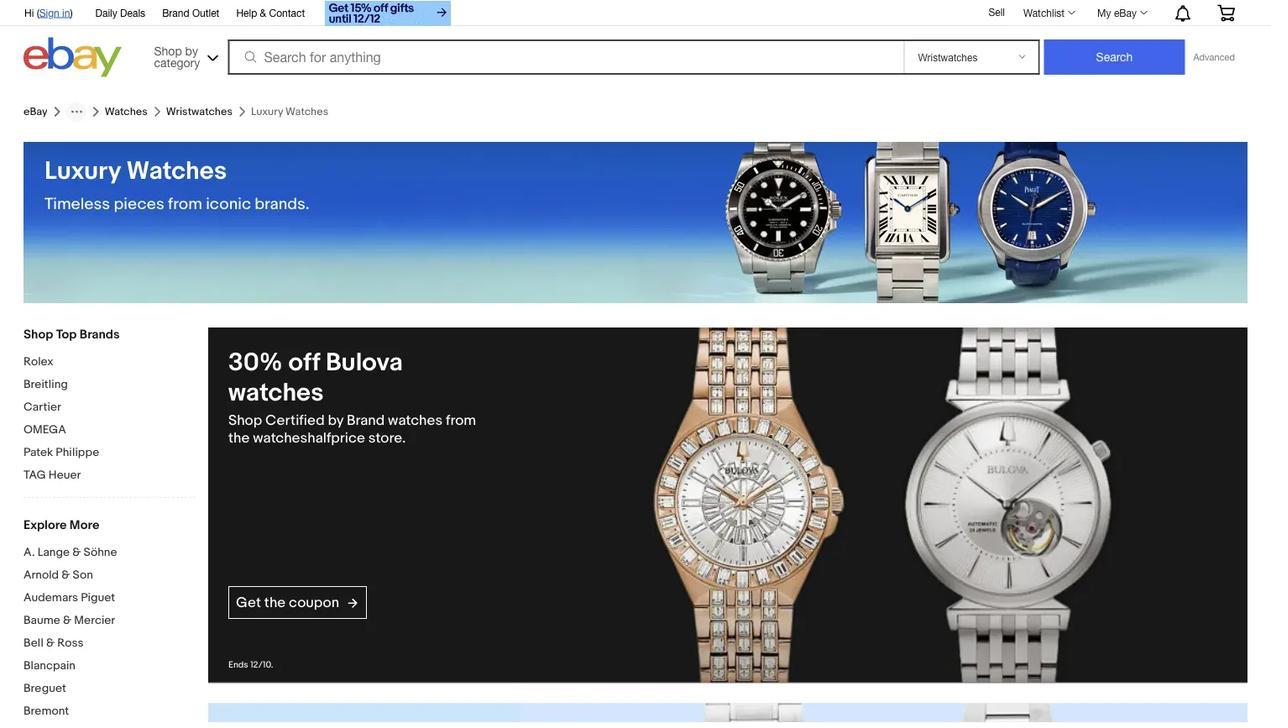 Task type: vqa. For each thing, say whether or not it's contained in the screenshot.
topmost "Brand"
yes



Task type: locate. For each thing, give the bounding box(es) containing it.
0 horizontal spatial shop
[[24, 327, 53, 342]]

rolex
[[24, 354, 53, 369]]

breguet
[[24, 681, 66, 695]]

1 vertical spatial by
[[328, 412, 344, 429]]

1 horizontal spatial from
[[446, 412, 476, 429]]

ebay up luxury
[[24, 105, 48, 118]]

luxury
[[45, 156, 121, 186]]

shop for shop by category
[[154, 44, 182, 58]]

from left iconic
[[168, 194, 202, 214]]

1 horizontal spatial ebay
[[1114, 7, 1137, 18]]

watches up pieces
[[126, 156, 227, 186]]

söhne
[[84, 545, 117, 559]]

the right get
[[264, 594, 286, 611]]

shop by category banner
[[15, 0, 1248, 81]]

by inside shop by category
[[185, 44, 198, 58]]

shop down brand outlet link
[[154, 44, 182, 58]]

piguet
[[81, 590, 115, 605]]

a. lange & söhne link
[[24, 545, 196, 561]]

breitling
[[24, 377, 68, 391]]

bell
[[24, 636, 44, 650]]

0 vertical spatial by
[[185, 44, 198, 58]]

Search for anything text field
[[231, 41, 901, 73]]

by inside 30% off bulova watches shop certified by brand watches from the watcheshalfprice store.
[[328, 412, 344, 429]]

1 vertical spatial ebay
[[24, 105, 48, 118]]

0 horizontal spatial watches
[[228, 378, 324, 408]]

0 vertical spatial shop
[[154, 44, 182, 58]]

shop inside 30% off bulova watches shop certified by brand watches from the watcheshalfprice store.
[[228, 412, 262, 429]]

0 vertical spatial brand
[[162, 7, 189, 18]]

& right help
[[260, 7, 266, 18]]

watches down bulova
[[388, 412, 443, 429]]

blancpain
[[24, 659, 76, 673]]

from
[[168, 194, 202, 214], [446, 412, 476, 429]]

0 vertical spatial ebay
[[1114, 7, 1137, 18]]

shop
[[154, 44, 182, 58], [24, 327, 53, 342], [228, 412, 262, 429]]

ebay
[[1114, 7, 1137, 18], [24, 105, 48, 118]]

sell link
[[981, 6, 1013, 18]]

my ebay link
[[1089, 3, 1156, 23]]

0 vertical spatial the
[[228, 429, 250, 447]]

& right lange
[[72, 545, 81, 559]]

brand inside account "navigation"
[[162, 7, 189, 18]]

& right bell
[[46, 636, 55, 650]]

bremont link
[[24, 704, 196, 720]]

brand
[[162, 7, 189, 18], [347, 412, 385, 429]]

rolex breitling cartier omega patek philippe tag heuer
[[24, 354, 99, 482]]

30% off bulova watches main content
[[208, 328, 1248, 723]]

watches
[[105, 105, 148, 118], [126, 156, 227, 186]]

0 vertical spatial watches
[[105, 105, 148, 118]]

& left son
[[61, 568, 70, 582]]

a. lange & söhne arnold & son audemars piguet baume & mercier bell & ross blancpain breguet bremont
[[24, 545, 117, 718]]

tag heuer link
[[24, 468, 196, 484]]

1 vertical spatial brand
[[347, 412, 385, 429]]

omega
[[24, 422, 66, 437]]

audemars piguet link
[[24, 590, 196, 606]]

0 horizontal spatial by
[[185, 44, 198, 58]]

from right the store.
[[446, 412, 476, 429]]

omega link
[[24, 422, 196, 438]]

2 vertical spatial shop
[[228, 412, 262, 429]]

deals
[[120, 7, 145, 18]]

ebay inside account "navigation"
[[1114, 7, 1137, 18]]

2 horizontal spatial shop
[[228, 412, 262, 429]]

hi ( sign in )
[[24, 7, 73, 18]]

1 vertical spatial watches
[[126, 156, 227, 186]]

1 vertical spatial from
[[446, 412, 476, 429]]

shop inside shop by category
[[154, 44, 182, 58]]

1 vertical spatial shop
[[24, 327, 53, 342]]

0 vertical spatial from
[[168, 194, 202, 214]]

1 horizontal spatial the
[[264, 594, 286, 611]]

shop left certified
[[228, 412, 262, 429]]

certified
[[265, 412, 325, 429]]

None submit
[[1044, 39, 1186, 75]]

0 horizontal spatial brand
[[162, 7, 189, 18]]

breitling link
[[24, 377, 196, 393]]

mercier
[[74, 613, 115, 627]]

shop up rolex
[[24, 327, 53, 342]]

by down brand outlet link
[[185, 44, 198, 58]]

0 horizontal spatial from
[[168, 194, 202, 214]]

0 horizontal spatial the
[[228, 429, 250, 447]]

watches left wristwatches link in the left of the page
[[105, 105, 148, 118]]

watches up certified
[[228, 378, 324, 408]]

watchlist link
[[1015, 3, 1084, 23]]

explore
[[24, 517, 67, 533]]

in
[[62, 7, 70, 18]]

timeless
[[45, 194, 110, 214]]

0 vertical spatial watches
[[228, 378, 324, 408]]

brand left outlet
[[162, 7, 189, 18]]

your shopping cart image
[[1217, 4, 1236, 21]]

the left certified
[[228, 429, 250, 447]]

watches
[[228, 378, 324, 408], [388, 412, 443, 429]]

by right certified
[[328, 412, 344, 429]]

0 horizontal spatial ebay
[[24, 105, 48, 118]]

more
[[70, 517, 99, 533]]

1 horizontal spatial watches
[[388, 412, 443, 429]]

brand down bulova
[[347, 412, 385, 429]]

the
[[228, 429, 250, 447], [264, 594, 286, 611]]

tag
[[24, 468, 46, 482]]

brands.
[[255, 194, 310, 214]]

heuer
[[49, 468, 81, 482]]

1 horizontal spatial by
[[328, 412, 344, 429]]

ebay right my
[[1114, 7, 1137, 18]]

& inside account "navigation"
[[260, 7, 266, 18]]

lange
[[37, 545, 70, 559]]

from inside 30% off bulova watches shop certified by brand watches from the watcheshalfprice store.
[[446, 412, 476, 429]]

&
[[260, 7, 266, 18], [72, 545, 81, 559], [61, 568, 70, 582], [63, 613, 71, 627], [46, 636, 55, 650]]

30%
[[228, 348, 283, 378]]

1 horizontal spatial shop
[[154, 44, 182, 58]]

1 horizontal spatial brand
[[347, 412, 385, 429]]

by
[[185, 44, 198, 58], [328, 412, 344, 429]]



Task type: describe. For each thing, give the bounding box(es) containing it.
patek philippe link
[[24, 445, 196, 461]]

a.
[[24, 545, 35, 559]]

wristwatches link
[[166, 105, 233, 118]]

baume
[[24, 613, 60, 627]]

blancpain link
[[24, 659, 196, 674]]

my ebay
[[1098, 7, 1137, 18]]

help
[[236, 7, 257, 18]]

ross
[[57, 636, 84, 650]]

none submit inside shop by category banner
[[1044, 39, 1186, 75]]

cartier
[[24, 400, 61, 414]]

luxury watches timeless pieces from iconic brands.
[[45, 156, 310, 214]]

1 vertical spatial the
[[264, 594, 286, 611]]

1 vertical spatial watches
[[388, 412, 443, 429]]

cartier link
[[24, 400, 196, 416]]

store.
[[369, 429, 406, 447]]

get the coupon link
[[228, 586, 367, 619]]

sell
[[989, 6, 1005, 18]]

shop top brands
[[24, 327, 120, 342]]

daily
[[95, 7, 117, 18]]

30% off bulova watches shop certified by brand watches from the watcheshalfprice store.
[[228, 348, 476, 447]]

daily deals
[[95, 7, 145, 18]]

explore more
[[24, 517, 99, 533]]

help & contact link
[[236, 4, 305, 23]]

philippe
[[56, 445, 99, 459]]

advanced
[[1194, 52, 1236, 63]]

coupon
[[289, 594, 339, 611]]

ends
[[228, 660, 248, 671]]

watchlist
[[1024, 7, 1065, 18]]

arnold
[[24, 568, 59, 582]]

watches link
[[105, 105, 148, 118]]

brand outlet link
[[162, 4, 220, 23]]

patek
[[24, 445, 53, 459]]

the inside 30% off bulova watches shop certified by brand watches from the watcheshalfprice store.
[[228, 429, 250, 447]]

son
[[73, 568, 93, 582]]

get
[[236, 594, 261, 611]]

shop by category
[[154, 44, 200, 69]]

shop for shop top brands
[[24, 327, 53, 342]]

sign in link
[[39, 7, 70, 18]]

iconic
[[206, 194, 251, 214]]

audemars
[[24, 590, 78, 605]]

baume & mercier link
[[24, 613, 196, 629]]

rolex link
[[24, 354, 196, 370]]

daily deals link
[[95, 4, 145, 23]]

(
[[37, 7, 39, 18]]

brands
[[80, 327, 120, 342]]

off
[[288, 348, 320, 378]]

outlet
[[192, 7, 220, 18]]

hi
[[24, 7, 34, 18]]

advanced link
[[1186, 40, 1244, 74]]

bremont
[[24, 704, 69, 718]]

brand outlet
[[162, 7, 220, 18]]

12/10.
[[250, 660, 273, 671]]

give the perfect holiday gift image
[[520, 703, 1248, 723]]

get the coupon
[[236, 594, 339, 611]]

contact
[[269, 7, 305, 18]]

top
[[56, 327, 77, 342]]

account navigation
[[15, 0, 1248, 28]]

bulova
[[326, 348, 403, 378]]

wristwatches
[[166, 105, 233, 118]]

category
[[154, 55, 200, 69]]

bell & ross link
[[24, 636, 196, 652]]

get an extra 15% off image
[[325, 1, 451, 26]]

30% off bulova watches image
[[520, 328, 1248, 682]]

from inside the luxury watches timeless pieces from iconic brands.
[[168, 194, 202, 214]]

)
[[70, 7, 73, 18]]

ebay link
[[24, 105, 48, 118]]

breguet link
[[24, 681, 196, 697]]

& up ross at bottom
[[63, 613, 71, 627]]

watches inside the luxury watches timeless pieces from iconic brands.
[[126, 156, 227, 186]]

my
[[1098, 7, 1112, 18]]

pieces
[[114, 194, 164, 214]]

shop by category button
[[147, 37, 222, 73]]

brand inside 30% off bulova watches shop certified by brand watches from the watcheshalfprice store.
[[347, 412, 385, 429]]

ends 12/10.
[[228, 660, 273, 671]]

sign
[[39, 7, 59, 18]]

arnold & son link
[[24, 568, 196, 584]]

watcheshalfprice
[[253, 429, 365, 447]]

help & contact
[[236, 7, 305, 18]]



